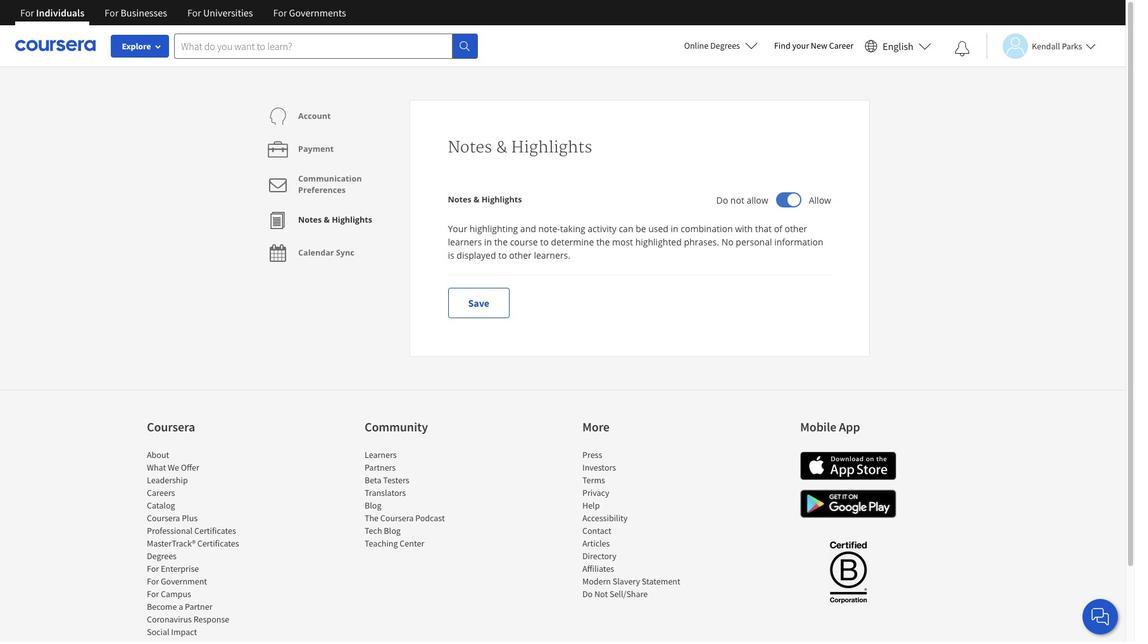 Task type: vqa. For each thing, say whether or not it's contained in the screenshot.
modules
no



Task type: locate. For each thing, give the bounding box(es) containing it.
professional certificates link
[[147, 526, 236, 537]]

campus
[[161, 589, 191, 601]]

become
[[147, 602, 177, 613]]

2 vertical spatial notes & highlights
[[298, 215, 372, 226]]

blog
[[365, 500, 382, 512], [384, 526, 401, 537]]

offer
[[181, 462, 199, 474]]

0 horizontal spatial other
[[509, 250, 532, 262]]

coursera for about what we offer leadership careers catalog coursera plus professional certificates mastertrack® certificates degrees for enterprise for government for campus become a partner coronavirus response social impact
[[147, 513, 180, 525]]

highlighting
[[470, 223, 518, 235]]

1 vertical spatial notes & highlights
[[448, 194, 522, 205]]

account
[[298, 111, 331, 122]]

parks
[[1063, 40, 1083, 52]]

0 vertical spatial certificates
[[194, 526, 236, 537]]

enterprise
[[161, 564, 199, 575]]

list containing learners
[[365, 449, 473, 551]]

0 horizontal spatial do
[[583, 589, 593, 601]]

1 horizontal spatial list
[[365, 449, 473, 551]]

for government link
[[147, 576, 207, 588]]

help link
[[583, 500, 600, 512]]

1 vertical spatial to
[[499, 250, 507, 262]]

0 vertical spatial in
[[671, 223, 679, 235]]

banner navigation
[[10, 0, 356, 35]]

download on the app store image
[[801, 452, 897, 481]]

blog up the
[[365, 500, 382, 512]]

2 horizontal spatial list
[[583, 449, 691, 601]]

communication
[[298, 174, 362, 184]]

&
[[496, 138, 508, 158], [474, 194, 480, 205], [324, 215, 330, 226]]

contact link
[[583, 526, 612, 537]]

other
[[785, 223, 808, 235], [509, 250, 532, 262]]

universities
[[203, 6, 253, 19]]

coursera inside 'learners partners beta testers translators blog the coursera podcast tech blog teaching center'
[[381, 513, 414, 525]]

list
[[147, 449, 255, 639], [365, 449, 473, 551], [583, 449, 691, 601]]

not
[[731, 194, 745, 206]]

be
[[636, 223, 647, 235]]

the down activity
[[597, 236, 610, 248]]

statement
[[642, 576, 681, 588]]

certificates up mastertrack® certificates link
[[194, 526, 236, 537]]

notes & highlights inside notes & highlights link
[[298, 215, 372, 226]]

about what we offer leadership careers catalog coursera plus professional certificates mastertrack® certificates degrees for enterprise for government for campus become a partner coronavirus response social impact
[[147, 450, 239, 639]]

blog up teaching center link
[[384, 526, 401, 537]]

mastertrack®
[[147, 538, 196, 550]]

1 horizontal spatial do
[[717, 194, 729, 206]]

1 vertical spatial in
[[485, 236, 492, 248]]

None search field
[[174, 33, 478, 59]]

in right used
[[671, 223, 679, 235]]

other down course
[[509, 250, 532, 262]]

certificates
[[194, 526, 236, 537], [197, 538, 239, 550]]

for businesses
[[105, 6, 167, 19]]

find your new career
[[775, 40, 854, 51]]

1 horizontal spatial to
[[541, 236, 549, 248]]

3 list from the left
[[583, 449, 691, 601]]

certificates down professional certificates link
[[197, 538, 239, 550]]

the down highlighting
[[495, 236, 508, 248]]

1 horizontal spatial degrees
[[711, 40, 741, 51]]

most
[[613, 236, 634, 248]]

beta testers link
[[365, 475, 410, 487]]

career
[[830, 40, 854, 51]]

coursera down catalog link
[[147, 513, 180, 525]]

0 horizontal spatial degrees
[[147, 551, 177, 563]]

sync
[[336, 248, 355, 258]]

communication preferences
[[298, 174, 362, 196]]

explore button
[[111, 35, 169, 58]]

modern
[[583, 576, 611, 588]]

0 vertical spatial other
[[785, 223, 808, 235]]

translators link
[[365, 488, 406, 499]]

coursera inside about what we offer leadership careers catalog coursera plus professional certificates mastertrack® certificates degrees for enterprise for government for campus become a partner coronavirus response social impact
[[147, 513, 180, 525]]

coursera
[[147, 419, 195, 435], [147, 513, 180, 525], [381, 513, 414, 525]]

affiliates link
[[583, 564, 615, 575]]

find your new career link
[[768, 38, 860, 54]]

kendall
[[1033, 40, 1061, 52]]

plus
[[182, 513, 198, 525]]

coursera for learners partners beta testers translators blog the coursera podcast tech blog teaching center
[[381, 513, 414, 525]]

terms link
[[583, 475, 606, 487]]

& inside 'element'
[[324, 215, 330, 226]]

the
[[495, 236, 508, 248], [597, 236, 610, 248]]

1 vertical spatial degrees
[[147, 551, 177, 563]]

with
[[736, 223, 753, 235]]

highlights inside notes & highlights link
[[332, 215, 372, 226]]

app
[[840, 419, 861, 435]]

degrees link
[[147, 551, 177, 563]]

2 horizontal spatial &
[[496, 138, 508, 158]]

calendar
[[298, 248, 334, 258]]

0 horizontal spatial in
[[485, 236, 492, 248]]

2 vertical spatial &
[[324, 215, 330, 226]]

accessibility link
[[583, 513, 628, 525]]

0 horizontal spatial list
[[147, 449, 255, 639]]

1 horizontal spatial the
[[597, 236, 610, 248]]

do left not
[[583, 589, 593, 601]]

in down highlighting
[[485, 236, 492, 248]]

investors link
[[583, 462, 616, 474]]

determine
[[551, 236, 594, 248]]

1 vertical spatial blog
[[384, 526, 401, 537]]

0 horizontal spatial the
[[495, 236, 508, 248]]

in
[[671, 223, 679, 235], [485, 236, 492, 248]]

find
[[775, 40, 791, 51]]

testers
[[383, 475, 410, 487]]

notes & highlights switch
[[776, 193, 802, 208]]

0 vertical spatial &
[[496, 138, 508, 158]]

payment
[[298, 144, 334, 155]]

0 horizontal spatial blog
[[365, 500, 382, 512]]

mastertrack® certificates link
[[147, 538, 239, 550]]

for down degrees link
[[147, 564, 159, 575]]

articles link
[[583, 538, 610, 550]]

partners link
[[365, 462, 396, 474]]

careers
[[147, 488, 175, 499]]

governments
[[289, 6, 346, 19]]

that
[[756, 223, 772, 235]]

2 vertical spatial notes
[[298, 215, 322, 226]]

coursera up 'tech blog' link
[[381, 513, 414, 525]]

do
[[717, 194, 729, 206], [583, 589, 593, 601]]

personal
[[736, 236, 773, 248]]

0 vertical spatial blog
[[365, 500, 382, 512]]

other up information
[[785, 223, 808, 235]]

directory link
[[583, 551, 617, 563]]

list for coursera
[[147, 449, 255, 639]]

list containing about
[[147, 449, 255, 639]]

degrees inside dropdown button
[[711, 40, 741, 51]]

to right displayed
[[499, 250, 507, 262]]

2 the from the left
[[597, 236, 610, 248]]

do inside press investors terms privacy help accessibility contact articles directory affiliates modern slavery statement do not sell/share
[[583, 589, 593, 601]]

more
[[583, 419, 610, 435]]

combination
[[681, 223, 733, 235]]

for
[[20, 6, 34, 19], [105, 6, 119, 19], [187, 6, 201, 19], [273, 6, 287, 19], [147, 564, 159, 575], [147, 576, 159, 588], [147, 589, 159, 601]]

0 vertical spatial notes
[[448, 138, 492, 158]]

for left the 'businesses'
[[105, 6, 119, 19]]

kendall parks
[[1033, 40, 1083, 52]]

your highlighting and note-taking activity can be used in combination with that of other learners in the course to determine the most highlighted phrases.             no personal information is displayed to other learners.
[[448, 223, 824, 262]]

for individuals
[[20, 6, 84, 19]]

catalog link
[[147, 500, 175, 512]]

get it on google play image
[[801, 490, 897, 519]]

businesses
[[121, 6, 167, 19]]

1 vertical spatial do
[[583, 589, 593, 601]]

press
[[583, 450, 603, 461]]

leadership link
[[147, 475, 188, 487]]

to down note-
[[541, 236, 549, 248]]

do left 'not'
[[717, 194, 729, 206]]

partner
[[185, 602, 213, 613]]

list containing press
[[583, 449, 691, 601]]

notes & highlights
[[448, 138, 593, 158], [448, 194, 522, 205], [298, 215, 372, 226]]

allow
[[747, 194, 769, 206]]

your
[[793, 40, 810, 51]]

degrees right online
[[711, 40, 741, 51]]

displayed
[[457, 250, 496, 262]]

chat with us image
[[1091, 608, 1111, 628]]

for enterprise link
[[147, 564, 199, 575]]

the
[[365, 513, 379, 525]]

2 vertical spatial highlights
[[332, 215, 372, 226]]

0 vertical spatial highlights
[[512, 138, 593, 158]]

0 horizontal spatial &
[[324, 215, 330, 226]]

1 list from the left
[[147, 449, 255, 639]]

0 vertical spatial degrees
[[711, 40, 741, 51]]

degrees
[[711, 40, 741, 51], [147, 551, 177, 563]]

notes & highlights element
[[256, 100, 410, 270]]

for up become
[[147, 589, 159, 601]]

online
[[685, 40, 709, 51]]

2 list from the left
[[365, 449, 473, 551]]

explore
[[122, 41, 151, 52]]

degrees down mastertrack®
[[147, 551, 177, 563]]

1 horizontal spatial &
[[474, 194, 480, 205]]



Task type: describe. For each thing, give the bounding box(es) containing it.
teaching
[[365, 538, 398, 550]]

contact
[[583, 526, 612, 537]]

english button
[[860, 25, 937, 67]]

taking
[[561, 223, 586, 235]]

tech
[[365, 526, 382, 537]]

phrases.
[[684, 236, 720, 248]]

impact
[[171, 627, 197, 639]]

learners
[[448, 236, 482, 248]]

social
[[147, 627, 169, 639]]

1 vertical spatial certificates
[[197, 538, 239, 550]]

degrees inside about what we offer leadership careers catalog coursera plus professional certificates mastertrack® certificates degrees for enterprise for government for campus become a partner coronavirus response social impact
[[147, 551, 177, 563]]

sell/share
[[610, 589, 648, 601]]

logo of certified b corporation image
[[823, 535, 875, 611]]

for universities
[[187, 6, 253, 19]]

1 vertical spatial other
[[509, 250, 532, 262]]

1 vertical spatial &
[[474, 194, 480, 205]]

for left individuals
[[20, 6, 34, 19]]

become a partner link
[[147, 602, 213, 613]]

do not sell/share link
[[583, 589, 648, 601]]

terms
[[583, 475, 606, 487]]

0 horizontal spatial to
[[499, 250, 507, 262]]

calendar sync
[[298, 248, 355, 258]]

calendar sync link
[[265, 237, 355, 270]]

for up for campus link
[[147, 576, 159, 588]]

1 vertical spatial notes
[[448, 194, 472, 205]]

what
[[147, 462, 166, 474]]

can
[[619, 223, 634, 235]]

for left universities
[[187, 6, 201, 19]]

careers link
[[147, 488, 175, 499]]

government
[[161, 576, 207, 588]]

learners.
[[534, 250, 571, 262]]

0 vertical spatial notes & highlights
[[448, 138, 593, 158]]

coursera image
[[15, 36, 96, 56]]

used
[[649, 223, 669, 235]]

0 vertical spatial to
[[541, 236, 549, 248]]

catalog
[[147, 500, 175, 512]]

tech blog link
[[365, 526, 401, 537]]

mobile app
[[801, 419, 861, 435]]

kendall parks button
[[987, 33, 1097, 59]]

articles
[[583, 538, 610, 550]]

accessibility
[[583, 513, 628, 525]]

directory
[[583, 551, 617, 563]]

preferences
[[298, 185, 346, 196]]

coursera plus link
[[147, 513, 198, 525]]

note-
[[539, 223, 561, 235]]

press link
[[583, 450, 603, 461]]

coronavirus response link
[[147, 614, 229, 626]]

1 horizontal spatial other
[[785, 223, 808, 235]]

list for community
[[365, 449, 473, 551]]

new
[[811, 40, 828, 51]]

help
[[583, 500, 600, 512]]

community
[[365, 419, 428, 435]]

activity
[[588, 223, 617, 235]]

professional
[[147, 526, 193, 537]]

1 horizontal spatial blog
[[384, 526, 401, 537]]

notes & highlights image
[[788, 194, 801, 207]]

communication preferences link
[[265, 166, 400, 204]]

do not allow
[[717, 194, 769, 206]]

we
[[168, 462, 179, 474]]

teaching center link
[[365, 538, 425, 550]]

what we offer link
[[147, 462, 199, 474]]

individuals
[[36, 6, 84, 19]]

beta
[[365, 475, 382, 487]]

1 vertical spatial highlights
[[482, 194, 522, 205]]

for governments
[[273, 6, 346, 19]]

privacy
[[583, 488, 610, 499]]

is
[[448, 250, 455, 262]]

translators
[[365, 488, 406, 499]]

response
[[194, 614, 229, 626]]

What do you want to learn? text field
[[174, 33, 453, 59]]

modern slavery statement link
[[583, 576, 681, 588]]

learners link
[[365, 450, 397, 461]]

learners partners beta testers translators blog the coursera podcast tech blog teaching center
[[365, 450, 445, 550]]

press investors terms privacy help accessibility contact articles directory affiliates modern slavery statement do not sell/share
[[583, 450, 681, 601]]

affiliates
[[583, 564, 615, 575]]

english
[[883, 40, 914, 52]]

save
[[468, 297, 490, 310]]

online degrees
[[685, 40, 741, 51]]

blog link
[[365, 500, 382, 512]]

center
[[400, 538, 425, 550]]

the coursera podcast link
[[365, 513, 445, 525]]

partners
[[365, 462, 396, 474]]

coursera up about
[[147, 419, 195, 435]]

podcast
[[416, 513, 445, 525]]

1 the from the left
[[495, 236, 508, 248]]

notes inside 'element'
[[298, 215, 322, 226]]

for left 'governments'
[[273, 6, 287, 19]]

about
[[147, 450, 169, 461]]

0 vertical spatial do
[[717, 194, 729, 206]]

online degrees button
[[674, 32, 768, 60]]

show notifications image
[[955, 41, 971, 56]]

1 horizontal spatial in
[[671, 223, 679, 235]]

learners
[[365, 450, 397, 461]]

leadership
[[147, 475, 188, 487]]

list for more
[[583, 449, 691, 601]]

highlighted
[[636, 236, 682, 248]]

of
[[775, 223, 783, 235]]



